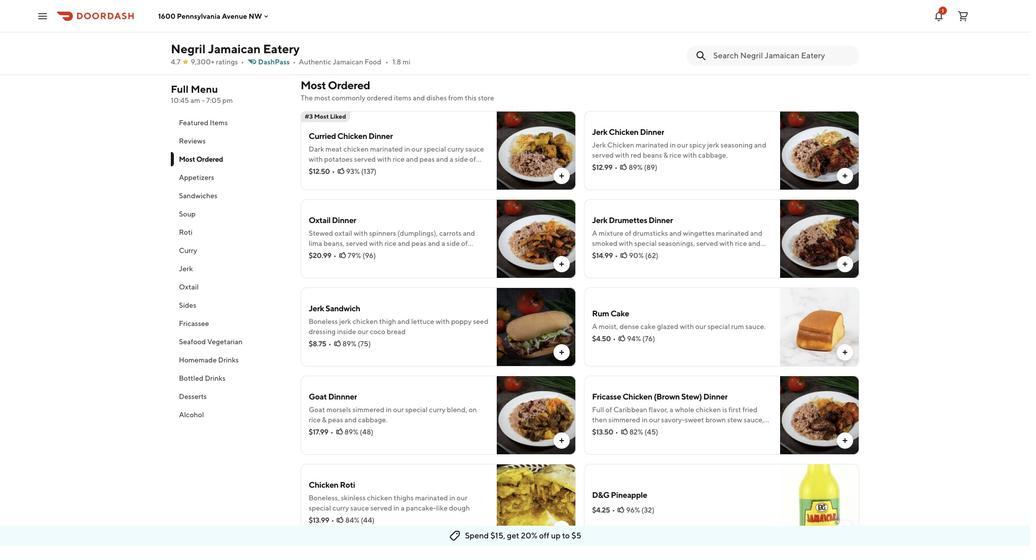 Task type: vqa. For each thing, say whether or not it's contained in the screenshot.
button,
no



Task type: describe. For each thing, give the bounding box(es) containing it.
• for $13.50
[[615, 428, 618, 436]]

94%
[[627, 335, 641, 343]]

full inside fricasse chicken (brown stew)  dinner full of caribbean flavor, a whole chicken is first fried then simmered in our savory-sweet brown stew sauce, served over rice & peas with shredded cabbage.
[[592, 406, 604, 414]]

authentic
[[299, 58, 331, 66]]

94% (76)
[[627, 335, 655, 343]]

on
[[469, 406, 477, 414]]

$8.75
[[309, 340, 326, 348]]

seed
[[473, 317, 489, 326]]

jerk for jerk sandwich boneless jerk chicken thigh and lettuce with poppy seed dressing inside our coco bread
[[309, 304, 324, 313]]

and inside most ordered the most commonly ordered items and dishes from this store
[[413, 94, 425, 102]]

rum cake a moist, dense cake glazed with our special rum sauce.
[[592, 309, 766, 331]]

oxtail dinner button
[[682, 50, 724, 60]]

dark
[[309, 145, 324, 153]]

simmered inside fricasse chicken (brown stew)  dinner full of caribbean flavor, a whole chicken is first fried then simmered in our savory-sweet brown stew sauce, served over rice & peas with shredded cabbage.
[[609, 416, 640, 424]]

featured items button
[[171, 114, 288, 132]]

jerk for jerk
[[179, 265, 193, 273]]

89% for boneless
[[342, 340, 356, 348]]

thigh
[[379, 317, 396, 326]]

$13.99 •
[[309, 516, 334, 524]]

$13.99
[[309, 516, 329, 524]]

cabbage inside jerk drumettes dinner a mixture of drumsticks and wingettes marinated and smoked with special seasonings, served with rice and peas and a side of cabbage
[[650, 249, 678, 258]]

featured items
[[179, 119, 228, 127]]

up
[[551, 531, 561, 540]]

oxtail
[[335, 229, 352, 237]]

2 pattie from the left
[[777, 30, 796, 39]]

appetizers button
[[171, 168, 288, 187]]

our inside curried chicken dinner dark meat chicken marinated in our special curry sauce with potatoes served with rice and peas and a side of cabbage
[[412, 145, 422, 153]]

drinks for homemade drinks
[[218, 356, 239, 364]]

chicken inside curried chicken dinner dark meat chicken marinated in our special curry sauce with potatoes served with rice and peas and a side of cabbage
[[343, 145, 369, 153]]

oxtail for oxtail dinner stewed oxtail with spinners (dumplings), carrots and lima beans, served with rice and peas and a side of cabbage
[[309, 215, 331, 225]]

morsels
[[326, 406, 351, 414]]

served inside jerk chicken dinner jerk chicken marinated in our spicy jerk seasoning and served with red beans & rice with cabbage.
[[592, 151, 614, 159]]

90%
[[629, 251, 644, 260]]

cabbage inside curried chicken dinner dark meat chicken marinated in our special curry sauce with potatoes served with rice and peas and a side of cabbage
[[309, 165, 337, 173]]

$12.99
[[592, 163, 613, 171]]

add item to cart image for goat morsels simmered in our special curry blend, on rice & peas and cabbage.
[[558, 437, 566, 445]]

rum inside beef pattie jerk chicken pattie rum cake oxtail dinner
[[682, 41, 697, 49]]

peas inside curried chicken dinner dark meat chicken marinated in our special curry sauce with potatoes served with rice and peas and a side of cabbage
[[420, 155, 435, 163]]

chicken inside chicken roti boneless, skinless chicken thighs marinated in our special curry sauce served in a pancake-like dough
[[367, 494, 392, 502]]

sides
[[179, 301, 196, 309]]

fricasse chicken (brown stew)  dinner image
[[780, 376, 859, 455]]

curry for chicken
[[448, 145, 464, 153]]

jerk chicken pattie button
[[735, 29, 796, 40]]

$14.99 •
[[592, 251, 618, 260]]

store
[[478, 94, 494, 102]]

soup
[[179, 210, 196, 218]]

add item to cart image for curried chicken dinner
[[558, 172, 566, 180]]

• for $17.99
[[330, 428, 333, 436]]

oxtail dinner stewed oxtail with spinners (dumplings), carrots and lima beans, served with rice and peas and a side of cabbage
[[309, 215, 475, 258]]

jamaican for negril
[[208, 42, 261, 56]]

$14.99
[[592, 251, 613, 260]]

fricasse
[[592, 392, 621, 402]]

smoked
[[592, 239, 618, 247]]

ratings
[[216, 58, 238, 66]]

and inside jerk chicken dinner jerk chicken marinated in our spicy jerk seasoning and served with red beans & rice with cabbage.
[[754, 141, 766, 149]]

special for cake
[[708, 322, 730, 331]]

cabbage. inside goat dinnner goat morsels simmered in our special curry blend, on rice & peas and cabbage.
[[358, 416, 388, 424]]

full menu 10:45 am - 7:05 pm
[[171, 83, 233, 104]]

cake inside rum cake a moist, dense cake glazed with our special rum sauce.
[[611, 309, 629, 318]]

89% (48)
[[345, 428, 373, 436]]

curry button
[[171, 241, 288, 260]]

with down the dark
[[309, 155, 323, 163]]

pm
[[223, 96, 233, 104]]

dressing
[[309, 328, 336, 336]]

beef
[[697, 30, 711, 39]]

jerk chicken dinner image
[[780, 111, 859, 190]]

& inside jerk chicken dinner jerk chicken marinated in our spicy jerk seasoning and served with red beans & rice with cabbage.
[[664, 151, 668, 159]]

seasonings,
[[658, 239, 695, 247]]

$15,
[[490, 531, 505, 540]]

jerk inside jerk chicken dinner jerk chicken marinated in our spicy jerk seasoning and served with red beans & rice with cabbage.
[[707, 141, 719, 149]]

fricassee button
[[171, 314, 288, 333]]

chicken roti image
[[497, 464, 576, 543]]

moist,
[[599, 322, 618, 331]]

in inside goat dinnner goat morsels simmered in our special curry blend, on rice & peas and cabbage.
[[386, 406, 392, 414]]

add item to cart image for jerk drumettes dinner
[[841, 260, 849, 268]]

1.8
[[393, 58, 401, 66]]

side inside curried chicken dinner dark meat chicken marinated in our special curry sauce with potatoes served with rice and peas and a side of cabbage
[[455, 155, 468, 163]]

first
[[729, 406, 741, 414]]

d&g
[[592, 490, 610, 500]]

featured
[[179, 119, 208, 127]]

jerk inside beef pattie jerk chicken pattie rum cake oxtail dinner
[[735, 30, 748, 39]]

pennsylvania
[[177, 12, 220, 20]]

$13.50
[[592, 428, 613, 436]]

$8.75 •
[[309, 340, 331, 348]]

add item to cart image for boneless jerk chicken thigh and lettuce with poppy seed dressing inside our coco bread
[[558, 348, 566, 356]]

authentic jamaican food • 1.8 mi
[[299, 58, 410, 66]]

marinated inside jerk drumettes dinner a mixture of drumsticks and wingettes marinated and smoked with special seasonings, served with rice and peas and a side of cabbage
[[716, 229, 749, 237]]

beans,
[[324, 239, 345, 247]]

add item to cart image for stewed oxtail with spinners (dumplings), carrots and lima beans, served with rice and peas and a side of cabbage
[[558, 260, 566, 268]]

served inside oxtail dinner stewed oxtail with spinners (dumplings), carrots and lima beans, served with rice and peas and a side of cabbage
[[346, 239, 368, 247]]

add item to cart image for boneless, skinless chicken thighs marinated in our special curry sauce served in a pancake-like dough
[[558, 525, 566, 533]]

marinated inside jerk chicken dinner jerk chicken marinated in our spicy jerk seasoning and served with red beans & rice with cabbage.
[[636, 141, 669, 149]]

$5
[[572, 531, 581, 540]]

7:05
[[206, 96, 221, 104]]

special inside jerk drumettes dinner a mixture of drumsticks and wingettes marinated and smoked with special seasonings, served with rice and peas and a side of cabbage
[[634, 239, 657, 247]]

chicken inside chicken roti boneless, skinless chicken thighs marinated in our special curry sauce served in a pancake-like dough
[[309, 480, 339, 490]]

goat dinnner image
[[497, 376, 576, 455]]

ordered for most ordered the most commonly ordered items and dishes from this store
[[328, 79, 370, 92]]

fried
[[743, 406, 758, 414]]

sauce.
[[746, 322, 766, 331]]

(45)
[[645, 428, 658, 436]]

• for $4.25
[[612, 506, 615, 514]]

cabbage. inside fricasse chicken (brown stew)  dinner full of caribbean flavor, a whole chicken is first fried then simmered in our savory-sweet brown stew sauce, served over rice & peas with shredded cabbage.
[[714, 426, 744, 434]]

side inside oxtail dinner stewed oxtail with spinners (dumplings), carrots and lima beans, served with rice and peas and a side of cabbage
[[447, 239, 460, 247]]

with right seasonings,
[[720, 239, 734, 247]]

seafood vegetarian button
[[171, 333, 288, 351]]

rum cake button
[[682, 40, 715, 50]]

$17.99 •
[[309, 428, 333, 436]]

served inside chicken roti boneless, skinless chicken thighs marinated in our special curry sauce served in a pancake-like dough
[[370, 504, 392, 512]]

jerk chicken dinner jerk chicken marinated in our spicy jerk seasoning and served with red beans & rice with cabbage.
[[592, 127, 766, 159]]

of inside fricasse chicken (brown stew)  dinner full of caribbean flavor, a whole chicken is first fried then simmered in our savory-sweet brown stew sauce, served over rice & peas with shredded cabbage.
[[606, 406, 612, 414]]

meat
[[326, 145, 342, 153]]

93% (137)
[[346, 167, 376, 175]]

blend,
[[447, 406, 467, 414]]

• for $13.99
[[331, 516, 334, 524]]

cake inside beef pattie jerk chicken pattie rum cake oxtail dinner
[[699, 41, 715, 49]]

rice inside jerk drumettes dinner a mixture of drumsticks and wingettes marinated and smoked with special seasonings, served with rice and peas and a side of cabbage
[[735, 239, 747, 247]]

oxtail for oxtail
[[179, 283, 199, 291]]

ordered
[[367, 94, 393, 102]]

reviews
[[179, 137, 206, 145]]

$4.25 •
[[592, 506, 615, 514]]

homemade drinks
[[179, 356, 239, 364]]

with inside rum cake a moist, dense cake glazed with our special rum sauce.
[[680, 322, 694, 331]]

in inside jerk chicken dinner jerk chicken marinated in our spicy jerk seasoning and served with red beans & rice with cabbage.
[[670, 141, 676, 149]]

flavor,
[[649, 406, 668, 414]]

stewed
[[309, 229, 333, 237]]

sides button
[[171, 296, 288, 314]]

curry inside goat dinnner goat morsels simmered in our special curry blend, on rice & peas and cabbage.
[[429, 406, 446, 414]]

• for $12.50
[[332, 167, 335, 175]]

seasoning
[[721, 141, 753, 149]]

savory-
[[661, 416, 685, 424]]

1600
[[158, 12, 175, 20]]

1 vertical spatial most
[[314, 113, 329, 120]]

boneless
[[309, 317, 338, 326]]

rice inside goat dinnner goat morsels simmered in our special curry blend, on rice & peas and cabbage.
[[309, 416, 321, 424]]

jamaican for authentic
[[333, 58, 363, 66]]

with up the 90%
[[619, 239, 633, 247]]

in inside fricasse chicken (brown stew)  dinner full of caribbean flavor, a whole chicken is first fried then simmered in our savory-sweet brown stew sauce, served over rice & peas with shredded cabbage.
[[642, 416, 648, 424]]

and inside the jerk sandwich boneless jerk chicken thigh and lettuce with poppy seed dressing inside our coco bread
[[398, 317, 410, 326]]

dinner inside jerk drumettes dinner a mixture of drumsticks and wingettes marinated and smoked with special seasonings, served with rice and peas and a side of cabbage
[[649, 215, 673, 225]]

sauce for dinner
[[465, 145, 484, 153]]

our inside chicken roti boneless, skinless chicken thighs marinated in our special curry sauce served in a pancake-like dough
[[457, 494, 467, 502]]

dinner inside fricasse chicken (brown stew)  dinner full of caribbean flavor, a whole chicken is first fried then simmered in our savory-sweet brown stew sauce, served over rice & peas with shredded cabbage.
[[703, 392, 728, 402]]

our inside the jerk sandwich boneless jerk chicken thigh and lettuce with poppy seed dressing inside our coco bread
[[358, 328, 368, 336]]

cabbage. inside jerk chicken dinner jerk chicken marinated in our spicy jerk seasoning and served with red beans & rice with cabbage.
[[698, 151, 728, 159]]

to
[[562, 531, 570, 540]]

poppy
[[451, 317, 472, 326]]

marinated inside chicken roti boneless, skinless chicken thighs marinated in our special curry sauce served in a pancake-like dough
[[415, 494, 448, 502]]

$12.50 •
[[309, 167, 335, 175]]

our inside jerk chicken dinner jerk chicken marinated in our spicy jerk seasoning and served with red beans & rice with cabbage.
[[677, 141, 688, 149]]

dishes
[[426, 94, 447, 102]]

& inside fricasse chicken (brown stew)  dinner full of caribbean flavor, a whole chicken is first fried then simmered in our savory-sweet brown stew sauce, served over rice & peas with shredded cabbage.
[[644, 426, 649, 434]]

d&g pineapple image
[[780, 464, 859, 543]]

9,300+ ratings •
[[191, 58, 244, 66]]

dashpass
[[258, 58, 290, 66]]

jerk for jerk chicken dinner jerk chicken marinated in our spicy jerk seasoning and served with red beans & rice with cabbage.
[[592, 127, 607, 137]]

curry for roti
[[333, 504, 349, 512]]

off
[[539, 531, 549, 540]]

sandwiches button
[[171, 187, 288, 205]]

1 pattie from the left
[[713, 30, 732, 39]]

rum inside rum cake a moist, dense cake glazed with our special rum sauce.
[[592, 309, 609, 318]]

dinnner
[[328, 392, 357, 402]]

• for $4.50
[[613, 335, 616, 343]]

drinks for bottled drinks
[[205, 374, 226, 382]]

(75)
[[358, 340, 371, 348]]

most for most ordered
[[179, 155, 195, 163]]



Task type: locate. For each thing, give the bounding box(es) containing it.
1 vertical spatial jamaican
[[333, 58, 363, 66]]

notification bell image
[[933, 10, 945, 22]]

79%
[[348, 251, 361, 260]]

1 vertical spatial a
[[592, 322, 597, 331]]

0 vertical spatial jamaican
[[208, 42, 261, 56]]

0 horizontal spatial ordered
[[196, 155, 223, 163]]

0 vertical spatial sauce
[[465, 145, 484, 153]]

lima
[[309, 239, 322, 247]]

1 horizontal spatial jerk
[[707, 141, 719, 149]]

alcohol button
[[171, 406, 288, 424]]

marinated right wingettes
[[716, 229, 749, 237]]

jerk drumettes dinner a mixture of drumsticks and wingettes marinated and smoked with special seasonings, served with rice and peas and a side of cabbage
[[592, 215, 763, 258]]

peas inside fricasse chicken (brown stew)  dinner full of caribbean flavor, a whole chicken is first fried then simmered in our savory-sweet brown stew sauce, served over rice & peas with shredded cabbage.
[[650, 426, 665, 434]]

1 horizontal spatial &
[[644, 426, 649, 434]]

oxtail up stewed
[[309, 215, 331, 225]]

jerk inside the jerk sandwich boneless jerk chicken thigh and lettuce with poppy seed dressing inside our coco bread
[[339, 317, 351, 326]]

1 add item to cart image from the top
[[841, 260, 849, 268]]

rice inside fricasse chicken (brown stew)  dinner full of caribbean flavor, a whole chicken is first fried then simmered in our savory-sweet brown stew sauce, served over rice & peas with shredded cabbage.
[[631, 426, 643, 434]]

dinner up (137)
[[369, 131, 393, 141]]

jerk button
[[171, 260, 288, 278]]

cabbage down potatoes
[[309, 165, 337, 173]]

0 vertical spatial cabbage.
[[698, 151, 728, 159]]

0 items, open order cart image
[[957, 10, 969, 22]]

0 horizontal spatial roti
[[179, 228, 193, 236]]

add item to cart image
[[558, 172, 566, 180], [841, 172, 849, 180], [558, 260, 566, 268], [558, 348, 566, 356], [558, 437, 566, 445], [558, 525, 566, 533], [841, 525, 849, 533]]

89% for goat
[[345, 428, 358, 436]]

curry
[[448, 145, 464, 153], [429, 406, 446, 414], [333, 504, 349, 512]]

chicken
[[749, 30, 775, 39], [609, 127, 639, 137], [337, 131, 367, 141], [607, 141, 634, 149], [623, 392, 652, 402], [309, 480, 339, 490]]

0 vertical spatial oxtail
[[682, 51, 702, 59]]

2 goat from the top
[[309, 406, 325, 414]]

dinner inside jerk chicken dinner jerk chicken marinated in our spicy jerk seasoning and served with red beans & rice with cabbage.
[[640, 127, 664, 137]]

• down potatoes
[[332, 167, 335, 175]]

1 vertical spatial sauce
[[350, 504, 369, 512]]

full inside full menu 10:45 am - 7:05 pm
[[171, 83, 189, 95]]

2 vertical spatial add item to cart image
[[841, 437, 849, 445]]

marinated up beans on the top right
[[636, 141, 669, 149]]

$12.99 •
[[592, 163, 618, 171]]

0 vertical spatial add item to cart image
[[841, 260, 849, 268]]

jerk right spicy
[[707, 141, 719, 149]]

beans
[[643, 151, 662, 159]]

0 vertical spatial curry
[[448, 145, 464, 153]]

goat left morsels
[[309, 406, 325, 414]]

and inside goat dinnner goat morsels simmered in our special curry blend, on rice & peas and cabbage.
[[345, 416, 357, 424]]

• right $17.99
[[330, 428, 333, 436]]

0 vertical spatial simmered
[[353, 406, 384, 414]]

• down beans,
[[334, 251, 336, 260]]

of inside oxtail dinner stewed oxtail with spinners (dumplings), carrots and lima beans, served with rice and peas and a side of cabbage
[[461, 239, 468, 247]]

2 vertical spatial curry
[[333, 504, 349, 512]]

spicy
[[689, 141, 706, 149]]

0 vertical spatial most
[[301, 79, 326, 92]]

open menu image
[[37, 10, 49, 22]]

drinks down homemade drinks at the left of the page
[[205, 374, 226, 382]]

chicken left thighs on the bottom left
[[367, 494, 392, 502]]

0 vertical spatial &
[[664, 151, 668, 159]]

chicken inside fricasse chicken (brown stew)  dinner full of caribbean flavor, a whole chicken is first fried then simmered in our savory-sweet brown stew sauce, served over rice & peas with shredded cabbage.
[[623, 392, 652, 402]]

1 vertical spatial ordered
[[196, 155, 223, 163]]

sauce for boneless,
[[350, 504, 369, 512]]

in
[[670, 141, 676, 149], [404, 145, 410, 153], [386, 406, 392, 414], [642, 416, 648, 424], [449, 494, 455, 502], [394, 504, 399, 512]]

with down spinners
[[369, 239, 383, 247]]

rice inside jerk chicken dinner jerk chicken marinated in our spicy jerk seasoning and served with red beans & rice with cabbage.
[[670, 151, 682, 159]]

add item to cart image for jerk chicken marinated in our spicy jerk seasoning and served with red beans & rice with cabbage.
[[841, 172, 849, 180]]

served up $12.99 on the right
[[592, 151, 614, 159]]

& up $17.99 •
[[322, 416, 327, 424]]

with right potatoes
[[377, 155, 391, 163]]

• right $8.75
[[328, 340, 331, 348]]

served inside fricasse chicken (brown stew)  dinner full of caribbean flavor, a whole chicken is first fried then simmered in our savory-sweet brown stew sauce, served over rice & peas with shredded cabbage.
[[592, 426, 614, 434]]

0 vertical spatial side
[[455, 155, 468, 163]]

ordered up commonly
[[328, 79, 370, 92]]

84%
[[345, 516, 359, 524]]

chicken up brown at right
[[696, 406, 721, 414]]

(44)
[[361, 516, 375, 524]]

roti down the soup
[[179, 228, 193, 236]]

cabbage inside oxtail dinner stewed oxtail with spinners (dumplings), carrots and lima beans, served with rice and peas and a side of cabbage
[[309, 249, 337, 258]]

1 vertical spatial side
[[447, 239, 460, 247]]

cabbage. down stew
[[714, 426, 744, 434]]

jerk inside the jerk sandwich boneless jerk chicken thigh and lettuce with poppy seed dressing inside our coco bread
[[309, 304, 324, 313]]

roti up skinless
[[340, 480, 355, 490]]

90% (62)
[[629, 251, 659, 260]]

1 vertical spatial &
[[322, 416, 327, 424]]

& right beans on the top right
[[664, 151, 668, 159]]

dinner inside beef pattie jerk chicken pattie rum cake oxtail dinner
[[703, 51, 724, 59]]

&
[[664, 151, 668, 159], [322, 416, 327, 424], [644, 426, 649, 434]]

rum
[[731, 322, 744, 331]]

items
[[394, 94, 411, 102]]

simmered up over on the right bottom of page
[[609, 416, 640, 424]]

with inside the jerk sandwich boneless jerk chicken thigh and lettuce with poppy seed dressing inside our coco bread
[[436, 317, 450, 326]]

add item to cart image for rum cake
[[841, 348, 849, 356]]

a inside jerk drumettes dinner a mixture of drumsticks and wingettes marinated and smoked with special seasonings, served with rice and peas and a side of cabbage
[[592, 229, 597, 237]]

sauce inside curried chicken dinner dark meat chicken marinated in our special curry sauce with potatoes served with rice and peas and a side of cabbage
[[465, 145, 484, 153]]

$20.99
[[309, 251, 331, 260]]

0 horizontal spatial jamaican
[[208, 42, 261, 56]]

marinated up (137)
[[370, 145, 403, 153]]

marinated up like
[[415, 494, 448, 502]]

with down the savory-
[[667, 426, 681, 434]]

Item Search search field
[[713, 50, 851, 61]]

1 horizontal spatial oxtail
[[309, 215, 331, 225]]

vegetarian
[[207, 338, 243, 346]]

reviews button
[[171, 132, 288, 150]]

then
[[592, 416, 607, 424]]

0 vertical spatial rum
[[682, 41, 697, 49]]

commonly
[[332, 94, 365, 102]]

cabbage. up the (48)
[[358, 416, 388, 424]]

jamaican up ratings at the top left
[[208, 42, 261, 56]]

peas inside oxtail dinner stewed oxtail with spinners (dumplings), carrots and lima beans, served with rice and peas and a side of cabbage
[[412, 239, 427, 247]]

• for $14.99
[[615, 251, 618, 260]]

1 vertical spatial rum
[[592, 309, 609, 318]]

2 add item to cart image from the top
[[841, 348, 849, 356]]

1 horizontal spatial pattie
[[777, 30, 796, 39]]

curried chicken dinner image
[[497, 111, 576, 190]]

mi
[[403, 58, 410, 66]]

beef pattie jerk chicken pattie rum cake oxtail dinner
[[682, 30, 796, 59]]

a up the smoked
[[592, 229, 597, 237]]

our inside rum cake a moist, dense cake glazed with our special rum sauce.
[[695, 322, 706, 331]]

2 horizontal spatial curry
[[448, 145, 464, 153]]

full up 10:45
[[171, 83, 189, 95]]

homemade drinks button
[[171, 351, 288, 369]]

1 vertical spatial curry
[[429, 406, 446, 414]]

menu
[[191, 83, 218, 95]]

1 vertical spatial roti
[[340, 480, 355, 490]]

dinner inside curried chicken dinner dark meat chicken marinated in our special curry sauce with potatoes served with rice and peas and a side of cabbage
[[369, 131, 393, 141]]

0 horizontal spatial curry
[[333, 504, 349, 512]]

chicken inside beef pattie jerk chicken pattie rum cake oxtail dinner
[[749, 30, 775, 39]]

(brown
[[654, 392, 680, 402]]

most ordered
[[179, 155, 223, 163]]

roti inside chicken roti boneless, skinless chicken thighs marinated in our special curry sauce served in a pancake-like dough
[[340, 480, 355, 490]]

add item to cart image for fricasse chicken (brown stew)  dinner
[[841, 437, 849, 445]]

cabbage down lima
[[309, 249, 337, 258]]

0 horizontal spatial oxtail
[[179, 283, 199, 291]]

rice inside curried chicken dinner dark meat chicken marinated in our special curry sauce with potatoes served with rice and peas and a side of cabbage
[[393, 155, 405, 163]]

special inside chicken roti boneless, skinless chicken thighs marinated in our special curry sauce served in a pancake-like dough
[[309, 504, 331, 512]]

side
[[455, 155, 468, 163], [447, 239, 460, 247], [627, 249, 641, 258]]

with right glazed
[[680, 322, 694, 331]]

in inside curried chicken dinner dark meat chicken marinated in our special curry sauce with potatoes served with rice and peas and a side of cabbage
[[404, 145, 410, 153]]

a inside jerk drumettes dinner a mixture of drumsticks and wingettes marinated and smoked with special seasonings, served with rice and peas and a side of cabbage
[[622, 249, 626, 258]]

oxtail inside button
[[179, 283, 199, 291]]

(dumplings),
[[398, 229, 438, 237]]

items
[[210, 119, 228, 127]]

chicken up coco
[[353, 317, 378, 326]]

spend $15, get 20% off up to $5
[[465, 531, 581, 540]]

89% down 'red'
[[629, 163, 643, 171]]

• right $13.99
[[331, 516, 334, 524]]

served
[[592, 151, 614, 159], [354, 155, 376, 163], [346, 239, 368, 247], [697, 239, 718, 247], [592, 426, 614, 434], [370, 504, 392, 512]]

cake
[[699, 41, 715, 49], [611, 309, 629, 318]]

• for $20.99
[[334, 251, 336, 260]]

1 horizontal spatial rum
[[682, 41, 697, 49]]

nw
[[249, 12, 262, 20]]

9,300+
[[191, 58, 215, 66]]

89% left the (48)
[[345, 428, 358, 436]]

dinner up is
[[703, 392, 728, 402]]

a inside chicken roti boneless, skinless chicken thighs marinated in our special curry sauce served in a pancake-like dough
[[401, 504, 405, 512]]

our inside goat dinnner goat morsels simmered in our special curry blend, on rice & peas and cabbage.
[[393, 406, 404, 414]]

curried chicken dinner dark meat chicken marinated in our special curry sauce with potatoes served with rice and peas and a side of cabbage
[[309, 131, 484, 173]]

a
[[592, 229, 597, 237], [592, 322, 597, 331]]

1 vertical spatial cake
[[611, 309, 629, 318]]

coco
[[370, 328, 385, 336]]

chicken inside curried chicken dinner dark meat chicken marinated in our special curry sauce with potatoes served with rice and peas and a side of cabbage
[[337, 131, 367, 141]]

sauce inside chicken roti boneless, skinless chicken thighs marinated in our special curry sauce served in a pancake-like dough
[[350, 504, 369, 512]]

2 vertical spatial most
[[179, 155, 195, 163]]

0 vertical spatial ordered
[[328, 79, 370, 92]]

• down negril jamaican eatery
[[241, 58, 244, 66]]

• right $4.25 on the right bottom of the page
[[612, 506, 615, 514]]

most up the
[[301, 79, 326, 92]]

1 goat from the top
[[309, 392, 327, 402]]

2 vertical spatial cabbage.
[[714, 426, 744, 434]]

0 vertical spatial cake
[[699, 41, 715, 49]]

red
[[631, 151, 642, 159]]

jamaican left food
[[333, 58, 363, 66]]

0 vertical spatial jerk
[[707, 141, 719, 149]]

curry
[[179, 246, 197, 255]]

our inside fricasse chicken (brown stew)  dinner full of caribbean flavor, a whole chicken is first fried then simmered in our savory-sweet brown stew sauce, served over rice & peas with shredded cabbage.
[[649, 416, 660, 424]]

chicken roti boneless, skinless chicken thighs marinated in our special curry sauce served in a pancake-like dough
[[309, 480, 470, 512]]

(62)
[[645, 251, 659, 260]]

1 vertical spatial jerk
[[339, 317, 351, 326]]

$20.99 •
[[309, 251, 336, 260]]

0 vertical spatial a
[[592, 229, 597, 237]]

special for chicken
[[424, 145, 446, 153]]

0 vertical spatial full
[[171, 83, 189, 95]]

spend
[[465, 531, 489, 540]]

negril jamaican eatery
[[171, 42, 300, 56]]

10:45
[[171, 96, 189, 104]]

1 vertical spatial simmered
[[609, 416, 640, 424]]

marinated inside curried chicken dinner dark meat chicken marinated in our special curry sauce with potatoes served with rice and peas and a side of cabbage
[[370, 145, 403, 153]]

with down spicy
[[683, 151, 697, 159]]

served inside curried chicken dinner dark meat chicken marinated in our special curry sauce with potatoes served with rice and peas and a side of cabbage
[[354, 155, 376, 163]]

2 vertical spatial 89%
[[345, 428, 358, 436]]

cake down the 'beef'
[[699, 41, 715, 49]]

2 a from the top
[[592, 322, 597, 331]]

2 vertical spatial side
[[627, 249, 641, 258]]

oxtail inside oxtail dinner stewed oxtail with spinners (dumplings), carrots and lima beans, served with rice and peas and a side of cabbage
[[309, 215, 331, 225]]

1 horizontal spatial ordered
[[328, 79, 370, 92]]

jerk for jerk drumettes dinner a mixture of drumsticks and wingettes marinated and smoked with special seasonings, served with rice and peas and a side of cabbage
[[592, 215, 607, 225]]

special inside goat dinnner goat morsels simmered in our special curry blend, on rice & peas and cabbage.
[[405, 406, 428, 414]]

2 horizontal spatial &
[[664, 151, 668, 159]]

with right oxtail
[[354, 229, 368, 237]]

dinner up oxtail
[[332, 215, 356, 225]]

most for most ordered the most commonly ordered items and dishes from this store
[[301, 79, 326, 92]]

• right $4.50
[[613, 335, 616, 343]]

seafood
[[179, 338, 206, 346]]

0 horizontal spatial &
[[322, 416, 327, 424]]

a inside rum cake a moist, dense cake glazed with our special rum sauce.
[[592, 322, 597, 331]]

soup button
[[171, 205, 288, 223]]

drumsticks
[[633, 229, 668, 237]]

1 vertical spatial full
[[592, 406, 604, 414]]

rice inside oxtail dinner stewed oxtail with spinners (dumplings), carrots and lima beans, served with rice and peas and a side of cabbage
[[385, 239, 397, 247]]

simmered inside goat dinnner goat morsels simmered in our special curry blend, on rice & peas and cabbage.
[[353, 406, 384, 414]]

• for $12.99
[[615, 163, 618, 171]]

jerk up inside
[[339, 317, 351, 326]]

• right $12.99 on the right
[[615, 163, 618, 171]]

rum up oxtail dinner button
[[682, 41, 697, 49]]

like
[[436, 504, 448, 512]]

of inside curried chicken dinner dark meat chicken marinated in our special curry sauce with potatoes served with rice and peas and a side of cabbage
[[470, 155, 476, 163]]

most down reviews
[[179, 155, 195, 163]]

seafood vegetarian
[[179, 338, 243, 346]]

jerk inside jerk drumettes dinner a mixture of drumsticks and wingettes marinated and smoked with special seasonings, served with rice and peas and a side of cabbage
[[592, 215, 607, 225]]

dinner inside oxtail dinner stewed oxtail with spinners (dumplings), carrots and lima beans, served with rice and peas and a side of cabbage
[[332, 215, 356, 225]]

chicken inside fricasse chicken (brown stew)  dinner full of caribbean flavor, a whole chicken is first fried then simmered in our savory-sweet brown stew sauce, served over rice & peas with shredded cabbage.
[[696, 406, 721, 414]]

jerk sandwich boneless jerk chicken thigh and lettuce with poppy seed dressing inside our coco bread
[[309, 304, 489, 336]]

thighs
[[394, 494, 414, 502]]

1 horizontal spatial roti
[[340, 480, 355, 490]]

fricasse chicken (brown stew)  dinner full of caribbean flavor, a whole chicken is first fried then simmered in our savory-sweet brown stew sauce, served over rice & peas with shredded cabbage.
[[592, 392, 764, 434]]

cabbage. down spicy
[[698, 151, 728, 159]]

mixture
[[599, 229, 624, 237]]

goat
[[309, 392, 327, 402], [309, 406, 325, 414]]

jerk sandwich image
[[497, 287, 576, 367]]

oxtail button
[[171, 278, 288, 296]]

#3 most liked
[[305, 113, 346, 120]]

desserts
[[179, 392, 207, 401]]

boneless,
[[309, 494, 340, 502]]

served down then
[[592, 426, 614, 434]]

(89)
[[644, 163, 657, 171]]

ordered inside most ordered the most commonly ordered items and dishes from this store
[[328, 79, 370, 92]]

dinner up "drumsticks"
[[649, 215, 673, 225]]

3 add item to cart image from the top
[[841, 437, 849, 445]]

jerk inside button
[[179, 265, 193, 273]]

served inside jerk drumettes dinner a mixture of drumsticks and wingettes marinated and smoked with special seasonings, served with rice and peas and a side of cabbage
[[697, 239, 718, 247]]

1 horizontal spatial simmered
[[609, 416, 640, 424]]

dough
[[449, 504, 470, 512]]

chicken
[[343, 145, 369, 153], [353, 317, 378, 326], [696, 406, 721, 414], [367, 494, 392, 502]]

1 vertical spatial cabbage.
[[358, 416, 388, 424]]

pattie right the 'beef'
[[713, 30, 732, 39]]

curry inside curried chicken dinner dark meat chicken marinated in our special curry sauce with potatoes served with rice and peas and a side of cabbage
[[448, 145, 464, 153]]

dense
[[620, 322, 639, 331]]

whole
[[675, 406, 694, 414]]

drinks down seafood vegetarian button
[[218, 356, 239, 364]]

4.7
[[171, 58, 181, 66]]

with left poppy
[[436, 317, 450, 326]]

with inside fricasse chicken (brown stew)  dinner full of caribbean flavor, a whole chicken is first fried then simmered in our savory-sweet brown stew sauce, served over rice & peas with shredded cabbage.
[[667, 426, 681, 434]]

dashpass •
[[258, 58, 296, 66]]

goat up morsels
[[309, 392, 327, 402]]

add item to cart image
[[841, 260, 849, 268], [841, 348, 849, 356], [841, 437, 849, 445]]

2 vertical spatial &
[[644, 426, 649, 434]]

1 vertical spatial 89%
[[342, 340, 356, 348]]

lettuce
[[411, 317, 434, 326]]

1 horizontal spatial jamaican
[[333, 58, 363, 66]]

2 vertical spatial oxtail
[[179, 283, 199, 291]]

1 horizontal spatial curry
[[429, 406, 446, 414]]

1 vertical spatial oxtail
[[309, 215, 331, 225]]

1 a from the top
[[592, 229, 597, 237]]

0 horizontal spatial sauce
[[350, 504, 369, 512]]

0 horizontal spatial pattie
[[713, 30, 732, 39]]

(76)
[[643, 335, 655, 343]]

jerk drumettes dinner image
[[780, 199, 859, 278]]

• for $8.75
[[328, 340, 331, 348]]

oxtail up sides
[[179, 283, 199, 291]]

1 horizontal spatial sauce
[[465, 145, 484, 153]]

chicken inside the jerk sandwich boneless jerk chicken thigh and lettuce with poppy seed dressing inside our coco bread
[[353, 317, 378, 326]]

dinner up beans on the top right
[[640, 127, 664, 137]]

curry inside chicken roti boneless, skinless chicken thighs marinated in our special curry sauce served in a pancake-like dough
[[333, 504, 349, 512]]

2 horizontal spatial oxtail
[[682, 51, 702, 59]]

89% for dinner
[[629, 163, 643, 171]]

• down the eatery
[[293, 58, 296, 66]]

oxtail inside beef pattie jerk chicken pattie rum cake oxtail dinner
[[682, 51, 702, 59]]

-
[[202, 96, 205, 104]]

0 vertical spatial roti
[[179, 228, 193, 236]]

peas inside goat dinnner goat morsels simmered in our special curry blend, on rice & peas and cabbage.
[[328, 416, 343, 424]]

ordered for most ordered
[[196, 155, 223, 163]]

sandwich
[[326, 304, 360, 313]]

oxtail down rum cake button
[[682, 51, 702, 59]]

a inside fricasse chicken (brown stew)  dinner full of caribbean flavor, a whole chicken is first fried then simmered in our savory-sweet brown stew sauce, served over rice & peas with shredded cabbage.
[[670, 406, 674, 414]]

• left 1.8
[[385, 58, 388, 66]]

0 vertical spatial 89%
[[629, 163, 643, 171]]

0 horizontal spatial full
[[171, 83, 189, 95]]

0 horizontal spatial rum
[[592, 309, 609, 318]]

0 horizontal spatial jerk
[[339, 317, 351, 326]]

dinner down rum cake button
[[703, 51, 724, 59]]

goat dinnner goat morsels simmered in our special curry blend, on rice & peas and cabbage.
[[309, 392, 477, 424]]

served up 93% (137)
[[354, 155, 376, 163]]

• right $13.50
[[615, 428, 618, 436]]

served up 79%
[[346, 239, 368, 247]]

roti inside roti button
[[179, 228, 193, 236]]

1 vertical spatial add item to cart image
[[841, 348, 849, 356]]

with left 'red'
[[615, 151, 629, 159]]

carrots
[[439, 229, 462, 237]]

ordered up appetizers
[[196, 155, 223, 163]]

cake up dense
[[611, 309, 629, 318]]

0 horizontal spatial simmered
[[353, 406, 384, 414]]

& inside goat dinnner goat morsels simmered in our special curry blend, on rice & peas and cabbage.
[[322, 416, 327, 424]]

served down wingettes
[[697, 239, 718, 247]]

pattie up item search search field
[[777, 30, 796, 39]]

0 vertical spatial goat
[[309, 392, 327, 402]]

a inside oxtail dinner stewed oxtail with spinners (dumplings), carrots and lima beans, served with rice and peas and a side of cabbage
[[442, 239, 445, 247]]

simmered up the (48)
[[353, 406, 384, 414]]

1 horizontal spatial full
[[592, 406, 604, 414]]

20%
[[521, 531, 538, 540]]

d&g pineapple
[[592, 490, 647, 500]]

side inside jerk drumettes dinner a mixture of drumsticks and wingettes marinated and smoked with special seasonings, served with rice and peas and a side of cabbage
[[627, 249, 641, 258]]

0 vertical spatial drinks
[[218, 356, 239, 364]]

0 horizontal spatial cake
[[611, 309, 629, 318]]

89% down inside
[[342, 340, 356, 348]]

spinners
[[369, 229, 396, 237]]

chicken up potatoes
[[343, 145, 369, 153]]

most
[[301, 79, 326, 92], [314, 113, 329, 120], [179, 155, 195, 163]]

this
[[465, 94, 477, 102]]

cabbage down seasonings,
[[650, 249, 678, 258]]

is
[[722, 406, 727, 414]]

peas inside jerk drumettes dinner a mixture of drumsticks and wingettes marinated and smoked with special seasonings, served with rice and peas and a side of cabbage
[[592, 249, 607, 258]]

rum cake image
[[780, 287, 859, 367]]

1 vertical spatial drinks
[[205, 374, 226, 382]]

82% (45)
[[630, 428, 658, 436]]

• right $14.99 at right
[[615, 251, 618, 260]]

served up (44)
[[370, 504, 392, 512]]

a left moist,
[[592, 322, 597, 331]]

beef pattie button
[[697, 29, 732, 40]]

most ordered the most commonly ordered items and dishes from this store
[[301, 79, 494, 102]]

special for roti
[[309, 504, 331, 512]]

most right the #3
[[314, 113, 329, 120]]

full up then
[[592, 406, 604, 414]]

1 horizontal spatial cake
[[699, 41, 715, 49]]

a inside curried chicken dinner dark meat chicken marinated in our special curry sauce with potatoes served with rice and peas and a side of cabbage
[[450, 155, 454, 163]]

& right 82%
[[644, 426, 649, 434]]

oxtail dinner image
[[497, 199, 576, 278]]

rum up moist,
[[592, 309, 609, 318]]

1 vertical spatial goat
[[309, 406, 325, 414]]



